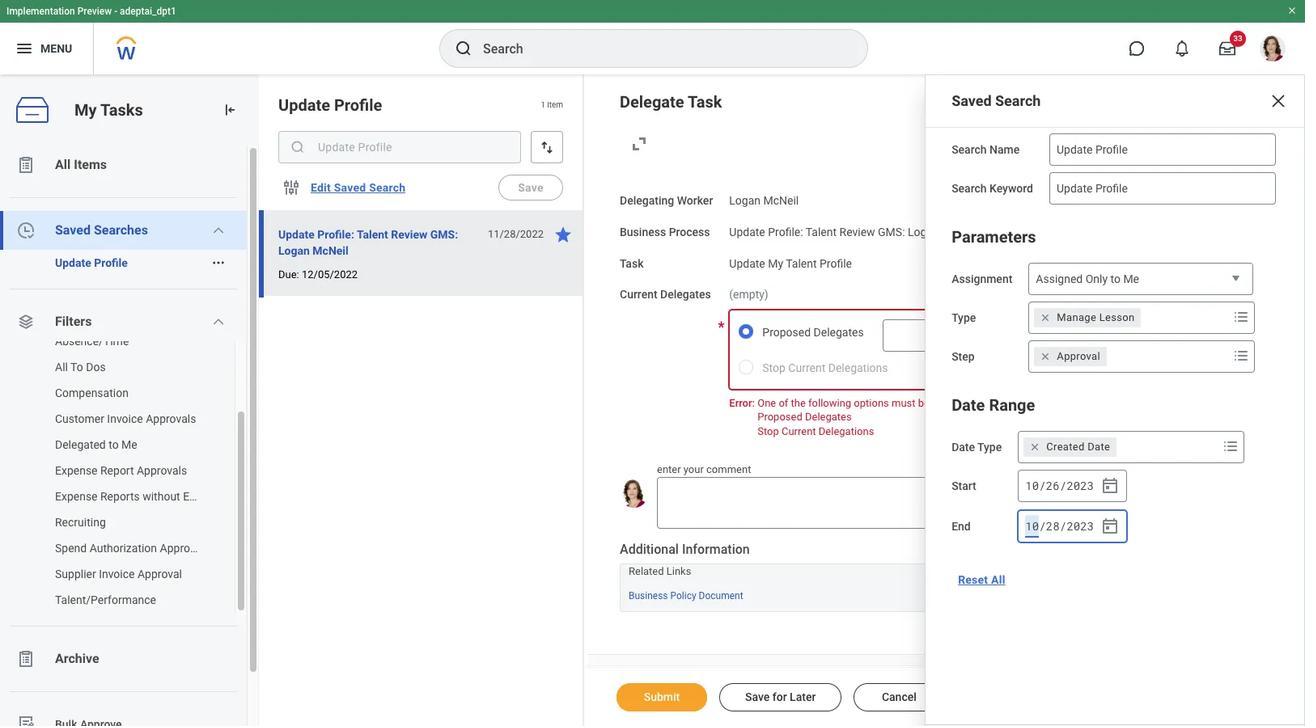 Task type: vqa. For each thing, say whether or not it's contained in the screenshot.
Organization Alignment -
no



Task type: describe. For each thing, give the bounding box(es) containing it.
edit saved search button
[[304, 172, 412, 204]]

delegated to me button
[[0, 432, 219, 458]]

inbox large image
[[1220, 40, 1236, 57]]

be
[[919, 397, 930, 410]]

start
[[952, 480, 977, 493]]

1 item
[[541, 101, 563, 110]]

/ left 26
[[1040, 478, 1046, 494]]

type inside date range group
[[978, 441, 1002, 454]]

dos
[[86, 361, 106, 374]]

clipboard image for archive
[[16, 650, 36, 670]]

search name
[[952, 143, 1020, 156]]

0 vertical spatial my
[[74, 100, 97, 119]]

spend authorization approvals button
[[0, 536, 219, 562]]

delegates for current delegates
[[661, 288, 711, 301]]

me inside button
[[122, 439, 137, 452]]

2 horizontal spatial profile
[[820, 257, 852, 270]]

saved searches button
[[0, 211, 247, 250]]

archive
[[55, 652, 99, 667]]

implementation preview -   adeptai_dpt1
[[6, 6, 176, 17]]

update profile inside button
[[55, 257, 128, 270]]

tasks
[[100, 100, 143, 119]]

all to dos
[[55, 361, 106, 374]]

transformation import image
[[222, 102, 238, 118]]

mcneil inside update profile: talent review gms: logan mcneil
[[313, 244, 349, 257]]

search inside button
[[369, 181, 406, 194]]

prompts image for step
[[1232, 346, 1252, 366]]

26
[[1047, 478, 1060, 494]]

edit saved search
[[311, 181, 406, 194]]

star image
[[554, 225, 573, 244]]

exceptions
[[183, 491, 238, 504]]

none text field inside item list element
[[278, 131, 521, 164]]

approval inside approval, press delete to clear value. option
[[1058, 351, 1101, 363]]

item
[[547, 101, 563, 110]]

prompts image for proposed delegates
[[1086, 325, 1106, 345]]

supplier
[[55, 568, 96, 581]]

1 horizontal spatial my
[[768, 257, 784, 270]]

the
[[791, 397, 806, 410]]

related links
[[629, 566, 692, 578]]

implementation
[[6, 6, 75, 17]]

due: 12/05/2022
[[278, 269, 358, 281]]

assigned only to me
[[1037, 273, 1140, 286]]

search image inside item list element
[[290, 139, 306, 155]]

end group
[[1019, 511, 1128, 543]]

logan mcneil
[[730, 194, 799, 207]]

reset all button
[[952, 564, 1012, 597]]

expense for expense reports without exceptions
[[55, 491, 98, 504]]

10 for 10 / 28 / 2023
[[1026, 519, 1040, 534]]

x small image for step
[[1038, 349, 1054, 365]]

my tasks
[[74, 100, 143, 119]]

talent for task
[[786, 257, 817, 270]]

following
[[809, 397, 852, 410]]

1 horizontal spatial gms:
[[878, 226, 906, 239]]

compensation
[[55, 387, 129, 400]]

item list element
[[259, 74, 585, 727]]

delegated
[[55, 439, 106, 452]]

Search field
[[884, 321, 1083, 351]]

date range button
[[952, 396, 1036, 415]]

update profile inside item list element
[[278, 96, 382, 115]]

expense reports without exceptions
[[55, 491, 238, 504]]

update my talent profile element
[[730, 254, 852, 270]]

review inside update profile: talent review gms: logan mcneil
[[391, 228, 428, 241]]

(empty)
[[730, 288, 769, 301]]

business policy document
[[629, 591, 744, 603]]

created date
[[1047, 441, 1111, 453]]

gms: inside update profile: talent review gms: logan mcneil
[[431, 228, 458, 241]]

list inside my tasks element
[[0, 329, 247, 614]]

save
[[518, 181, 544, 194]]

filters
[[55, 314, 92, 329]]

rename image
[[16, 716, 36, 727]]

10 for 10 / 26 / 2023
[[1026, 478, 1040, 494]]

update my talent profile
[[730, 257, 852, 270]]

additional information
[[620, 542, 750, 557]]

10 / 28 / 2023
[[1026, 519, 1095, 534]]

to
[[71, 361, 83, 374]]

talent inside update profile: talent review gms: logan mcneil
[[357, 228, 388, 241]]

approval inside supplier invoice approval button
[[138, 568, 182, 581]]

chevron down image
[[212, 224, 225, 237]]

customer invoice approvals
[[55, 413, 196, 426]]

approvals for spend authorization approvals
[[160, 542, 210, 555]]

enter
[[657, 464, 681, 476]]

only
[[1086, 273, 1108, 286]]

update inside update profile: talent review gms: logan mcneil
[[278, 228, 315, 241]]

edit
[[311, 181, 331, 194]]

saved searches
[[55, 223, 148, 238]]

due:
[[278, 269, 299, 281]]

all to dos button
[[0, 355, 219, 380]]

11/28/2022
[[488, 228, 544, 240]]

parameters group
[[952, 224, 1279, 373]]

my tasks element
[[0, 74, 259, 727]]

reports
[[100, 491, 140, 504]]

spend
[[55, 542, 87, 555]]

x image
[[1269, 91, 1289, 111]]

document
[[699, 591, 744, 603]]

/ right 28
[[1060, 519, 1067, 534]]

action bar region
[[585, 668, 1306, 727]]

1 horizontal spatial review
[[840, 226, 876, 239]]

must
[[892, 397, 916, 410]]

report
[[100, 465, 134, 478]]

update profile: talent review gms: logan mcneil button
[[278, 225, 479, 261]]

x small image for date type
[[1028, 440, 1044, 456]]

logan inside update profile: talent review gms: logan mcneil
[[278, 244, 310, 257]]

lesson
[[1100, 312, 1135, 324]]

1 horizontal spatial profile:
[[768, 226, 804, 239]]

calendar image for 10 / 26 / 2023
[[1101, 477, 1121, 496]]

created date, press delete to clear value. option
[[1024, 438, 1117, 457]]

date range group
[[952, 393, 1279, 545]]

created date element
[[1047, 440, 1111, 455]]

current delegates
[[620, 288, 711, 301]]

manage lesson
[[1058, 312, 1135, 324]]

start group
[[1019, 470, 1128, 503]]

saved inside button
[[334, 181, 366, 194]]

search down search name
[[952, 182, 987, 195]]

name
[[990, 143, 1020, 156]]

proposed inside error: one of the following options must be selected: proposed delegates stop current delegations
[[758, 412, 803, 424]]

manage lesson, press delete to clear value. option
[[1035, 308, 1142, 328]]

prompts image for date type
[[1222, 437, 1241, 457]]

compensation button
[[0, 380, 219, 406]]

error:
[[730, 397, 755, 410]]

notifications large image
[[1175, 40, 1191, 57]]

list containing all items
[[0, 146, 259, 727]]

expense for expense report approvals
[[55, 465, 98, 478]]

keyword
[[990, 182, 1034, 195]]

links
[[667, 566, 692, 578]]

customer invoice approvals button
[[0, 406, 219, 432]]

process
[[669, 226, 710, 239]]

filters button
[[0, 303, 247, 342]]

update right transformation import image
[[278, 96, 330, 115]]

x small image for type
[[1038, 310, 1054, 326]]

2023 for 10 / 28 / 2023
[[1067, 519, 1095, 534]]

manage lesson element
[[1058, 311, 1135, 325]]

enter your comment
[[657, 464, 752, 476]]

approval, press delete to clear value. option
[[1035, 347, 1107, 367]]

assignment
[[952, 273, 1013, 286]]

all items button
[[0, 146, 247, 185]]



Task type: locate. For each thing, give the bounding box(es) containing it.
logan left parameters
[[908, 226, 940, 239]]

mcneil
[[764, 194, 799, 207], [942, 226, 978, 239], [313, 244, 349, 257]]

created
[[1047, 441, 1085, 453]]

delegating
[[620, 194, 675, 207]]

0 vertical spatial all
[[55, 157, 71, 172]]

update profile
[[278, 96, 382, 115], [55, 257, 128, 270]]

0 horizontal spatial search image
[[290, 139, 306, 155]]

x small image left manage
[[1038, 310, 1054, 326]]

1 vertical spatial expense
[[55, 491, 98, 504]]

type
[[952, 312, 977, 325], [978, 441, 1002, 454]]

update inside update profile: talent review gms: logan mcneil element
[[730, 226, 766, 239]]

1 vertical spatial business
[[629, 591, 668, 603]]

2 vertical spatial mcneil
[[313, 244, 349, 257]]

0 horizontal spatial my
[[74, 100, 97, 119]]

0 horizontal spatial update profile
[[55, 257, 128, 270]]

calendar image right the 10 / 28 / 2023
[[1101, 517, 1121, 537]]

0 horizontal spatial current
[[620, 288, 658, 301]]

10 inside end group
[[1026, 519, 1040, 534]]

invoice
[[107, 413, 143, 426], [99, 568, 135, 581]]

approval element
[[1058, 350, 1101, 364]]

0 vertical spatial saved
[[952, 92, 992, 109]]

saved for saved search
[[952, 92, 992, 109]]

saved for saved searches
[[55, 223, 91, 238]]

employee's photo (logan mcneil) image
[[620, 480, 648, 509]]

logan
[[730, 194, 761, 207], [908, 226, 940, 239], [278, 244, 310, 257]]

save button
[[499, 175, 563, 201]]

saved up 'update profile' button
[[55, 223, 91, 238]]

clipboard image for all items
[[16, 155, 36, 175]]

date for date type
[[952, 441, 976, 454]]

talent up update my talent profile element
[[806, 226, 837, 239]]

perspective image
[[16, 312, 36, 332]]

0 vertical spatial invoice
[[107, 413, 143, 426]]

2 clipboard image from the top
[[16, 650, 36, 670]]

x small image left created
[[1028, 440, 1044, 456]]

approval down manage
[[1058, 351, 1101, 363]]

invoice down the compensation button on the bottom of page
[[107, 413, 143, 426]]

talent/performance button
[[0, 588, 219, 614]]

chevron down image
[[212, 316, 225, 329]]

logan inside update profile: talent review gms: logan mcneil element
[[908, 226, 940, 239]]

parameters
[[952, 227, 1037, 247]]

0 vertical spatial business
[[620, 226, 666, 239]]

update down logan mcneil
[[730, 226, 766, 239]]

1 horizontal spatial logan
[[730, 194, 761, 207]]

proposed delegates
[[763, 326, 864, 339]]

1 vertical spatial calendar image
[[1101, 517, 1121, 537]]

task right delegate
[[688, 92, 722, 112]]

proposed down of
[[758, 412, 803, 424]]

business process
[[620, 226, 710, 239]]

delegates down process
[[661, 288, 711, 301]]

search image inside the implementation preview -   adeptai_dpt1 banner
[[454, 39, 474, 58]]

reset all
[[959, 574, 1006, 587]]

2 vertical spatial all
[[992, 574, 1006, 587]]

x small image
[[1038, 310, 1054, 326], [1038, 349, 1054, 365], [1028, 440, 1044, 456]]

update inside update my talent profile element
[[730, 257, 766, 270]]

current inside error: one of the following options must be selected: proposed delegates stop current delegations
[[782, 426, 817, 438]]

1 horizontal spatial search image
[[454, 39, 474, 58]]

all left to
[[55, 361, 68, 374]]

1 2023 from the top
[[1067, 478, 1095, 494]]

update profile: talent review gms: logan mcneil up 12/05/2022
[[278, 228, 458, 257]]

your
[[684, 464, 704, 476]]

update
[[278, 96, 330, 115], [730, 226, 766, 239], [278, 228, 315, 241], [55, 257, 91, 270], [730, 257, 766, 270]]

1 vertical spatial x small image
[[1038, 349, 1054, 365]]

1 clipboard image from the top
[[16, 155, 36, 175]]

expense down delegated
[[55, 465, 98, 478]]

1 horizontal spatial approval
[[1058, 351, 1101, 363]]

update up the due:
[[278, 228, 315, 241]]

expense up recruiting
[[55, 491, 98, 504]]

search image
[[454, 39, 474, 58], [290, 139, 306, 155]]

delegating worker
[[620, 194, 713, 207]]

search up the update profile: talent review gms: logan mcneil 'button'
[[369, 181, 406, 194]]

1 vertical spatial me
[[122, 439, 137, 452]]

business for business policy document
[[629, 591, 668, 603]]

profile: inside update profile: talent review gms: logan mcneil
[[318, 228, 354, 241]]

1 vertical spatial delegates
[[814, 326, 864, 339]]

1 vertical spatial proposed
[[758, 412, 803, 424]]

None text field
[[278, 131, 521, 164]]

absence/time
[[55, 335, 129, 348]]

0 vertical spatial update profile
[[278, 96, 382, 115]]

1 vertical spatial clipboard image
[[16, 650, 36, 670]]

1 vertical spatial 10
[[1026, 519, 1040, 534]]

/ left 28
[[1040, 519, 1046, 534]]

profile inside button
[[94, 257, 128, 270]]

1 list from the top
[[0, 146, 259, 727]]

all inside 'button'
[[55, 361, 68, 374]]

0 vertical spatial task
[[688, 92, 722, 112]]

0 horizontal spatial logan
[[278, 244, 310, 257]]

2 2023 from the top
[[1067, 519, 1095, 534]]

1 horizontal spatial update profile
[[278, 96, 382, 115]]

to right only on the right top
[[1111, 273, 1121, 286]]

28
[[1047, 519, 1060, 534]]

profile inside item list element
[[334, 96, 382, 115]]

adeptai_dpt1
[[120, 6, 176, 17]]

calendar image inside start group
[[1101, 477, 1121, 496]]

saved up search name
[[952, 92, 992, 109]]

my left the tasks at the left top of page
[[74, 100, 97, 119]]

1 vertical spatial current
[[782, 426, 817, 438]]

0 vertical spatial search image
[[454, 39, 474, 58]]

profile: up update my talent profile element
[[768, 226, 804, 239]]

10 / 26 / 2023
[[1026, 478, 1095, 494]]

task down business process
[[620, 257, 644, 270]]

current down business process
[[620, 288, 658, 301]]

list
[[0, 146, 259, 727], [0, 329, 247, 614]]

clipboard image inside archive button
[[16, 650, 36, 670]]

0 vertical spatial delegates
[[661, 288, 711, 301]]

date up start
[[952, 441, 976, 454]]

fullscreen image
[[630, 134, 649, 154]]

invoice down authorization
[[99, 568, 135, 581]]

0 vertical spatial approvals
[[146, 413, 196, 426]]

talent down edit saved search
[[357, 228, 388, 241]]

current down the
[[782, 426, 817, 438]]

review
[[840, 226, 876, 239], [391, 228, 428, 241]]

step
[[952, 351, 975, 363]]

2 vertical spatial delegates
[[805, 412, 852, 424]]

1 vertical spatial task
[[620, 257, 644, 270]]

configure image
[[282, 178, 301, 198]]

dialog containing parameters
[[925, 74, 1306, 727]]

searches
[[94, 223, 148, 238]]

0 horizontal spatial approval
[[138, 568, 182, 581]]

approvals down without
[[160, 542, 210, 555]]

1 horizontal spatial profile
[[334, 96, 382, 115]]

0 horizontal spatial profile
[[94, 257, 128, 270]]

invoice for approval
[[99, 568, 135, 581]]

policy
[[671, 591, 697, 603]]

2 list from the top
[[0, 329, 247, 614]]

10 left 28
[[1026, 519, 1040, 534]]

1 vertical spatial 2023
[[1067, 519, 1095, 534]]

0 horizontal spatial to
[[109, 439, 119, 452]]

1 expense from the top
[[55, 465, 98, 478]]

assigned only to me button
[[1029, 263, 1254, 296]]

date type
[[952, 441, 1002, 454]]

0 vertical spatial x small image
[[1038, 310, 1054, 326]]

/
[[1040, 478, 1046, 494], [1060, 478, 1067, 494], [1040, 519, 1046, 534], [1060, 519, 1067, 534]]

saved right edit
[[334, 181, 366, 194]]

0 horizontal spatial type
[[952, 312, 977, 325]]

clipboard image inside all items button
[[16, 155, 36, 175]]

mcneil up 12/05/2022
[[313, 244, 349, 257]]

prompts image for type
[[1232, 308, 1252, 327]]

approvals for expense report approvals
[[137, 465, 187, 478]]

1 calendar image from the top
[[1101, 477, 1121, 496]]

parameters button
[[952, 227, 1037, 247]]

2 vertical spatial logan
[[278, 244, 310, 257]]

1
[[541, 101, 545, 110]]

update profile button
[[0, 250, 205, 276]]

delegate
[[620, 92, 685, 112]]

0 vertical spatial clipboard image
[[16, 155, 36, 175]]

logan right "worker"
[[730, 194, 761, 207]]

to up report
[[109, 439, 119, 452]]

worker
[[677, 194, 713, 207]]

clipboard image left archive
[[16, 650, 36, 670]]

manage
[[1058, 312, 1097, 324]]

customer
[[55, 413, 104, 426]]

0 horizontal spatial gms:
[[431, 228, 458, 241]]

x small image left approval element
[[1038, 349, 1054, 365]]

1 vertical spatial approvals
[[137, 465, 187, 478]]

2 vertical spatial x small image
[[1028, 440, 1044, 456]]

reset
[[959, 574, 989, 587]]

0 horizontal spatial me
[[122, 439, 137, 452]]

review up update my talent profile element
[[840, 226, 876, 239]]

prompts image inside date range group
[[1222, 437, 1241, 457]]

date for date range
[[952, 396, 986, 415]]

proposed down (empty)
[[763, 326, 811, 339]]

calendar image down created date element
[[1101, 477, 1121, 496]]

1 horizontal spatial type
[[978, 441, 1002, 454]]

items
[[74, 157, 107, 172]]

delegates up following
[[814, 326, 864, 339]]

1 vertical spatial logan
[[908, 226, 940, 239]]

1 horizontal spatial me
[[1124, 273, 1140, 286]]

1 10 from the top
[[1026, 478, 1040, 494]]

talent/performance
[[55, 594, 156, 607]]

end
[[952, 521, 971, 534]]

profile
[[334, 96, 382, 115], [94, 257, 128, 270], [820, 257, 852, 270]]

2 vertical spatial saved
[[55, 223, 91, 238]]

close environment banner image
[[1288, 6, 1298, 15]]

spend authorization approvals
[[55, 542, 210, 555]]

clock check image
[[16, 221, 36, 240]]

0 vertical spatial to
[[1111, 273, 1121, 286]]

to inside popup button
[[1111, 273, 1121, 286]]

1 vertical spatial saved
[[334, 181, 366, 194]]

business inside business policy document link
[[629, 591, 668, 603]]

saved search
[[952, 92, 1041, 109]]

stop
[[758, 426, 779, 438]]

1 vertical spatial to
[[109, 439, 119, 452]]

my up (empty)
[[768, 257, 784, 270]]

0 horizontal spatial review
[[391, 228, 428, 241]]

1 horizontal spatial update profile: talent review gms: logan mcneil
[[730, 226, 978, 239]]

related
[[629, 566, 664, 578]]

2023 right 26
[[1067, 478, 1095, 494]]

Search Name text field
[[1050, 134, 1277, 166]]

0 vertical spatial mcneil
[[764, 194, 799, 207]]

2 calendar image from the top
[[1101, 517, 1121, 537]]

2 horizontal spatial logan
[[908, 226, 940, 239]]

10 left 26
[[1026, 478, 1040, 494]]

1 vertical spatial type
[[978, 441, 1002, 454]]

error: one of the following options must be selected: proposed delegates stop current delegations
[[730, 397, 977, 438]]

information
[[682, 542, 750, 557]]

expense report approvals
[[55, 465, 187, 478]]

delegates for proposed delegates
[[814, 326, 864, 339]]

2023 inside start group
[[1067, 478, 1095, 494]]

-
[[114, 6, 117, 17]]

1 vertical spatial update profile
[[55, 257, 128, 270]]

1 vertical spatial all
[[55, 361, 68, 374]]

0 horizontal spatial update profile: talent review gms: logan mcneil
[[278, 228, 458, 257]]

date range
[[952, 396, 1036, 415]]

0 vertical spatial me
[[1124, 273, 1140, 286]]

list containing absence/time
[[0, 329, 247, 614]]

supplier invoice approval
[[55, 568, 182, 581]]

1 vertical spatial search image
[[290, 139, 306, 155]]

2023 inside end group
[[1067, 519, 1095, 534]]

2 10 from the top
[[1026, 519, 1040, 534]]

all for all to dos
[[55, 361, 68, 374]]

profile:
[[768, 226, 804, 239], [318, 228, 354, 241]]

absence/time button
[[0, 329, 219, 355]]

all left items
[[55, 157, 71, 172]]

additional
[[620, 542, 679, 557]]

0 vertical spatial 2023
[[1067, 478, 1095, 494]]

comment
[[707, 464, 752, 476]]

business down related
[[629, 591, 668, 603]]

mcneil up assignment
[[942, 226, 978, 239]]

2023 right 28
[[1067, 519, 1095, 534]]

10 inside start group
[[1026, 478, 1040, 494]]

0 vertical spatial 10
[[1026, 478, 1040, 494]]

review down edit saved search
[[391, 228, 428, 241]]

1 vertical spatial approval
[[138, 568, 182, 581]]

approvals down the compensation button on the bottom of page
[[146, 413, 196, 426]]

calendar image for 10 / 28 / 2023
[[1101, 517, 1121, 537]]

update up (empty)
[[730, 257, 766, 270]]

one
[[758, 397, 777, 410]]

delegates inside error: one of the following options must be selected: proposed delegates stop current delegations
[[805, 412, 852, 424]]

0 vertical spatial proposed
[[763, 326, 811, 339]]

talent down update profile: talent review gms: logan mcneil element
[[786, 257, 817, 270]]

1 vertical spatial mcneil
[[942, 226, 978, 239]]

logan up the due:
[[278, 244, 310, 257]]

update profile: talent review gms: logan mcneil inside 'button'
[[278, 228, 458, 257]]

0 horizontal spatial mcneil
[[313, 244, 349, 257]]

update profile: talent review gms: logan mcneil
[[730, 226, 978, 239], [278, 228, 458, 257]]

1 horizontal spatial mcneil
[[764, 194, 799, 207]]

/ right 26
[[1060, 478, 1067, 494]]

gms:
[[878, 226, 906, 239], [431, 228, 458, 241]]

prompts image
[[1232, 308, 1252, 327], [1086, 325, 1106, 345], [1232, 346, 1252, 366], [1222, 437, 1241, 457]]

enter your comment text field
[[657, 477, 947, 529]]

me inside popup button
[[1124, 273, 1140, 286]]

logan mcneil element
[[730, 191, 799, 207]]

1 horizontal spatial current
[[782, 426, 817, 438]]

1 vertical spatial invoice
[[99, 568, 135, 581]]

to inside button
[[109, 439, 119, 452]]

1 horizontal spatial saved
[[334, 181, 366, 194]]

of
[[779, 397, 789, 410]]

2 horizontal spatial mcneil
[[942, 226, 978, 239]]

type up step
[[952, 312, 977, 325]]

type down date range
[[978, 441, 1002, 454]]

update down saved searches
[[55, 257, 91, 270]]

x small image inside manage lesson, press delete to clear value. option
[[1038, 310, 1054, 326]]

clipboard image
[[16, 155, 36, 175], [16, 650, 36, 670]]

profile logan mcneil element
[[1251, 31, 1296, 66]]

saved
[[952, 92, 992, 109], [334, 181, 366, 194], [55, 223, 91, 238]]

x small image inside created date, press delete to clear value. option
[[1028, 440, 1044, 456]]

delegated to me
[[55, 439, 137, 452]]

all for all items
[[55, 157, 71, 172]]

2 expense from the top
[[55, 491, 98, 504]]

dialog
[[925, 74, 1306, 727]]

0 vertical spatial approval
[[1058, 351, 1101, 363]]

all right reset
[[992, 574, 1006, 587]]

0 vertical spatial logan
[[730, 194, 761, 207]]

1 vertical spatial my
[[768, 257, 784, 270]]

clipboard image left all items
[[16, 155, 36, 175]]

update profile: talent review gms: logan mcneil element
[[730, 222, 978, 239]]

2 vertical spatial approvals
[[160, 542, 210, 555]]

approvals for customer invoice approvals
[[146, 413, 196, 426]]

0 horizontal spatial profile:
[[318, 228, 354, 241]]

me
[[1124, 273, 1140, 286], [122, 439, 137, 452]]

Search Keyword text field
[[1050, 172, 1277, 205]]

0 vertical spatial type
[[952, 312, 977, 325]]

additional information region
[[620, 541, 947, 612]]

date right created
[[1088, 441, 1111, 453]]

2 horizontal spatial saved
[[952, 92, 992, 109]]

approvals
[[146, 413, 196, 426], [137, 465, 187, 478], [160, 542, 210, 555]]

update profile: talent review gms: logan mcneil up update my talent profile element
[[730, 226, 978, 239]]

approvals up without
[[137, 465, 187, 478]]

0 horizontal spatial saved
[[55, 223, 91, 238]]

assigned
[[1037, 273, 1083, 286]]

date
[[952, 396, 986, 415], [952, 441, 976, 454], [1088, 441, 1111, 453]]

delegates down following
[[805, 412, 852, 424]]

2023 for 10 / 26 / 2023
[[1067, 478, 1095, 494]]

recruiting button
[[0, 510, 219, 536]]

to
[[1111, 273, 1121, 286], [109, 439, 119, 452]]

0 vertical spatial calendar image
[[1101, 477, 1121, 496]]

profile: up 12/05/2022
[[318, 228, 354, 241]]

update inside 'update profile' button
[[55, 257, 91, 270]]

0 vertical spatial current
[[620, 288, 658, 301]]

search left name
[[952, 143, 987, 156]]

approval down spend authorization approvals
[[138, 568, 182, 581]]

invoice for approvals
[[107, 413, 143, 426]]

current
[[620, 288, 658, 301], [782, 426, 817, 438]]

implementation preview -   adeptai_dpt1 banner
[[0, 0, 1306, 74]]

me right only on the right top
[[1124, 273, 1140, 286]]

12/05/2022
[[302, 269, 358, 281]]

type inside parameters group
[[952, 312, 977, 325]]

calendar image
[[1101, 477, 1121, 496], [1101, 517, 1121, 537]]

search up name
[[996, 92, 1041, 109]]

1 horizontal spatial task
[[688, 92, 722, 112]]

calendar image inside end group
[[1101, 517, 1121, 537]]

expense report approvals button
[[0, 458, 219, 484]]

talent for business process
[[806, 226, 837, 239]]

x small image inside approval, press delete to clear value. option
[[1038, 349, 1054, 365]]

date up date type
[[952, 396, 986, 415]]

saved inside dropdown button
[[55, 223, 91, 238]]

1 horizontal spatial to
[[1111, 273, 1121, 286]]

mcneil up update my talent profile element
[[764, 194, 799, 207]]

0 vertical spatial expense
[[55, 465, 98, 478]]

business for business process
[[620, 226, 666, 239]]

0 horizontal spatial task
[[620, 257, 644, 270]]

business down delegating
[[620, 226, 666, 239]]

delegate task
[[620, 92, 722, 112]]

selected:
[[933, 397, 975, 410]]

date inside option
[[1088, 441, 1111, 453]]

me down customer invoice approvals
[[122, 439, 137, 452]]



